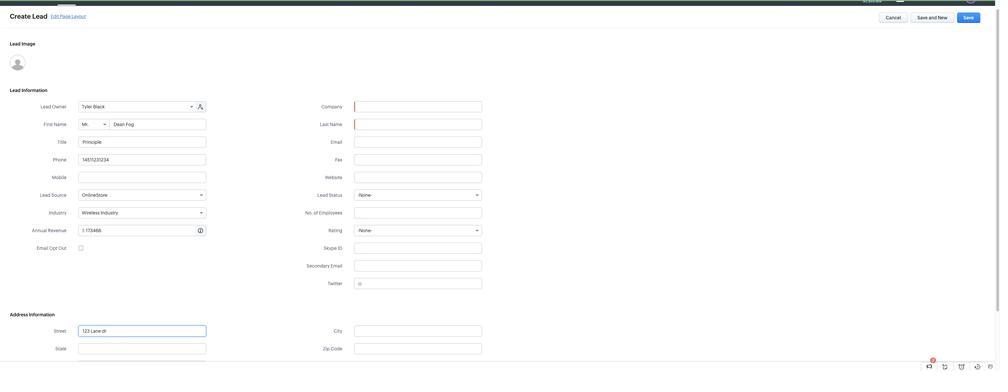 Task type: locate. For each thing, give the bounding box(es) containing it.
twitter
[[328, 281, 343, 287]]

lead for lead source
[[40, 193, 50, 198]]

mobile
[[52, 175, 67, 180]]

1 vertical spatial -none-
[[358, 228, 372, 234]]

save for save and new
[[918, 15, 928, 20]]

-
[[358, 193, 359, 198], [358, 228, 359, 234]]

lead
[[32, 12, 48, 20], [10, 41, 21, 47], [10, 88, 21, 93], [41, 104, 51, 110], [40, 193, 50, 198], [318, 193, 328, 198]]

2
[[933, 359, 935, 363]]

2 name from the left
[[330, 122, 343, 127]]

opt
[[49, 246, 57, 251]]

1 - from the top
[[358, 193, 359, 198]]

industry up revenue
[[49, 211, 67, 216]]

0 horizontal spatial save
[[918, 15, 928, 20]]

out
[[58, 246, 67, 251]]

lead for lead image
[[10, 41, 21, 47]]

last
[[320, 122, 329, 127]]

save left and
[[918, 15, 928, 20]]

create menu image
[[897, 0, 905, 2]]

fax
[[335, 157, 343, 163]]

None text field
[[110, 119, 206, 130], [354, 137, 482, 148], [354, 155, 482, 166], [78, 172, 206, 183], [354, 208, 482, 219], [78, 326, 206, 337], [354, 326, 482, 337], [78, 344, 206, 355], [110, 119, 206, 130], [354, 137, 482, 148], [354, 155, 482, 166], [78, 172, 206, 183], [354, 208, 482, 219], [78, 326, 206, 337], [354, 326, 482, 337], [78, 344, 206, 355]]

- right the status
[[358, 193, 359, 198]]

information up lead owner
[[22, 88, 47, 93]]

of
[[314, 211, 318, 216]]

lead left source
[[40, 193, 50, 198]]

rating
[[329, 228, 343, 234]]

1 vertical spatial none-
[[359, 228, 372, 234]]

save button
[[958, 12, 981, 23]]

- right rating
[[358, 228, 359, 234]]

industry right wireless
[[101, 211, 118, 216]]

-none- right the status
[[358, 193, 372, 198]]

lead left "image"
[[10, 41, 21, 47]]

0 vertical spatial information
[[22, 88, 47, 93]]

save
[[918, 15, 928, 20], [964, 15, 974, 20]]

cancel button
[[879, 12, 908, 23]]

none- right the status
[[359, 193, 372, 198]]

lead image
[[10, 41, 35, 47]]

state
[[55, 347, 67, 352]]

lead down image
[[10, 88, 21, 93]]

1 vertical spatial -
[[358, 228, 359, 234]]

create
[[10, 12, 31, 20]]

2 none- from the top
[[359, 228, 372, 234]]

email
[[331, 140, 343, 145], [37, 246, 48, 251], [331, 264, 343, 269]]

None text field
[[355, 102, 482, 112], [354, 119, 482, 130], [78, 137, 206, 148], [78, 155, 206, 166], [354, 172, 482, 183], [86, 226, 206, 236], [354, 243, 482, 254], [354, 261, 482, 272], [363, 279, 482, 289], [354, 344, 482, 355], [355, 102, 482, 112], [354, 119, 482, 130], [78, 137, 206, 148], [78, 155, 206, 166], [354, 172, 482, 183], [86, 226, 206, 236], [354, 243, 482, 254], [354, 261, 482, 272], [363, 279, 482, 289], [354, 344, 482, 355]]

0 horizontal spatial industry
[[49, 211, 67, 216]]

1 -none- from the top
[[358, 193, 372, 198]]

source
[[51, 193, 67, 198]]

1 vertical spatial information
[[29, 313, 55, 318]]

email up fax
[[331, 140, 343, 145]]

0 vertical spatial email
[[331, 140, 343, 145]]

lead status
[[318, 193, 343, 198]]

none- for rating
[[359, 228, 372, 234]]

lead left the status
[[318, 193, 328, 198]]

-none- field for rating
[[354, 225, 482, 237]]

2 industry from the left
[[101, 211, 118, 216]]

save down profile "image" at right
[[964, 15, 974, 20]]

2 -none- field from the top
[[354, 225, 482, 237]]

website
[[325, 175, 343, 180]]

-None- field
[[354, 190, 482, 201], [354, 225, 482, 237]]

0 vertical spatial -none- field
[[354, 190, 482, 201]]

tyler black
[[82, 104, 105, 110]]

wireless industry
[[82, 211, 118, 216]]

None field
[[355, 102, 482, 112], [79, 362, 206, 372], [355, 102, 482, 112], [79, 362, 206, 372]]

1 save from the left
[[918, 15, 928, 20]]

secondary email
[[307, 264, 343, 269]]

1 vertical spatial email
[[37, 246, 48, 251]]

email left "opt"
[[37, 246, 48, 251]]

none- right rating
[[359, 228, 372, 234]]

2 -none- from the top
[[358, 228, 372, 234]]

0 vertical spatial -none-
[[358, 193, 372, 198]]

information for address information
[[29, 313, 55, 318]]

profile image
[[962, 0, 981, 6]]

email for email
[[331, 140, 343, 145]]

name right the 'first'
[[54, 122, 67, 127]]

save inside button
[[918, 15, 928, 20]]

none-
[[359, 193, 372, 198], [359, 228, 372, 234]]

lead left owner
[[41, 104, 51, 110]]

- for rating
[[358, 228, 359, 234]]

zip code
[[323, 347, 343, 352]]

title
[[57, 140, 67, 145]]

1 horizontal spatial name
[[330, 122, 343, 127]]

image
[[22, 41, 35, 47]]

phone
[[53, 157, 67, 163]]

marketplace element
[[936, 0, 949, 6]]

skype id
[[324, 246, 343, 251]]

email opt out
[[37, 246, 67, 251]]

information right address
[[29, 313, 55, 318]]

skype
[[324, 246, 337, 251]]

-none-
[[358, 193, 372, 198], [358, 228, 372, 234]]

1 name from the left
[[54, 122, 67, 127]]

0 horizontal spatial name
[[54, 122, 67, 127]]

lead owner
[[41, 104, 67, 110]]

employees
[[319, 211, 343, 216]]

black
[[93, 104, 105, 110]]

0 vertical spatial none-
[[359, 193, 372, 198]]

information
[[22, 88, 47, 93], [29, 313, 55, 318]]

-none- field for lead status
[[354, 190, 482, 201]]

name right last
[[330, 122, 343, 127]]

1 -none- field from the top
[[354, 190, 482, 201]]

company
[[322, 104, 343, 110]]

tyler
[[82, 104, 92, 110]]

name
[[54, 122, 67, 127], [330, 122, 343, 127]]

2 - from the top
[[358, 228, 359, 234]]

1 none- from the top
[[359, 193, 372, 198]]

edit page layout link
[[51, 14, 86, 19]]

save for save
[[964, 15, 974, 20]]

id
[[338, 246, 343, 251]]

0 vertical spatial -
[[358, 193, 359, 198]]

email up twitter
[[331, 264, 343, 269]]

create lead edit page layout
[[10, 12, 86, 20]]

revenue
[[48, 228, 67, 234]]

1 horizontal spatial save
[[964, 15, 974, 20]]

new
[[938, 15, 948, 20]]

edit
[[51, 14, 59, 19]]

2 save from the left
[[964, 15, 974, 20]]

setup element
[[949, 0, 962, 6]]

no.
[[305, 211, 313, 216]]

Tyler Black field
[[79, 102, 196, 112]]

1 horizontal spatial industry
[[101, 211, 118, 216]]

industry
[[49, 211, 67, 216], [101, 211, 118, 216]]

no. of employees
[[305, 211, 343, 216]]

OnlineStore field
[[78, 190, 206, 201]]

lead for lead status
[[318, 193, 328, 198]]

-none- right rating
[[358, 228, 372, 234]]

address
[[10, 313, 28, 318]]

save inside button
[[964, 15, 974, 20]]

1 industry from the left
[[49, 211, 67, 216]]

and
[[929, 15, 937, 20]]

name for first name
[[54, 122, 67, 127]]

page
[[60, 14, 71, 19]]

1 vertical spatial -none- field
[[354, 225, 482, 237]]



Task type: describe. For each thing, give the bounding box(es) containing it.
2 vertical spatial email
[[331, 264, 343, 269]]

annual
[[32, 228, 47, 234]]

image image
[[10, 55, 26, 71]]

lead source
[[40, 193, 67, 198]]

- for lead status
[[358, 193, 359, 198]]

save and new
[[918, 15, 948, 20]]

lead for lead owner
[[41, 104, 51, 110]]

-none- for lead status
[[358, 193, 372, 198]]

secondary
[[307, 264, 330, 269]]

first name
[[44, 122, 67, 127]]

save and new button
[[911, 12, 955, 23]]

create menu element
[[893, 0, 909, 6]]

Wireless Industry field
[[78, 208, 206, 219]]

lead information
[[10, 88, 47, 93]]

onlinestore
[[82, 193, 108, 198]]

none- for lead status
[[359, 193, 372, 198]]

address information
[[10, 313, 55, 318]]

email for email opt out
[[37, 246, 48, 251]]

-none- for rating
[[358, 228, 372, 234]]

search image
[[909, 0, 922, 6]]

zip
[[323, 347, 330, 352]]

owner
[[52, 104, 67, 110]]

code
[[331, 347, 343, 352]]

first
[[44, 122, 53, 127]]

Mr. field
[[79, 119, 109, 130]]

city
[[334, 329, 343, 334]]

wireless
[[82, 211, 100, 216]]

last name
[[320, 122, 343, 127]]

mr.
[[82, 122, 89, 127]]

@
[[358, 281, 362, 287]]

$
[[82, 228, 85, 234]]

information for lead information
[[22, 88, 47, 93]]

lead left edit
[[32, 12, 48, 20]]

cancel
[[886, 15, 902, 20]]

annual revenue
[[32, 228, 67, 234]]

status
[[329, 193, 343, 198]]

layout
[[72, 14, 86, 19]]

industry inside field
[[101, 211, 118, 216]]

lead for lead information
[[10, 88, 21, 93]]

name for last name
[[330, 122, 343, 127]]

street
[[54, 329, 67, 334]]



Task type: vqa. For each thing, say whether or not it's contained in the screenshot.
PROFILE image
yes



